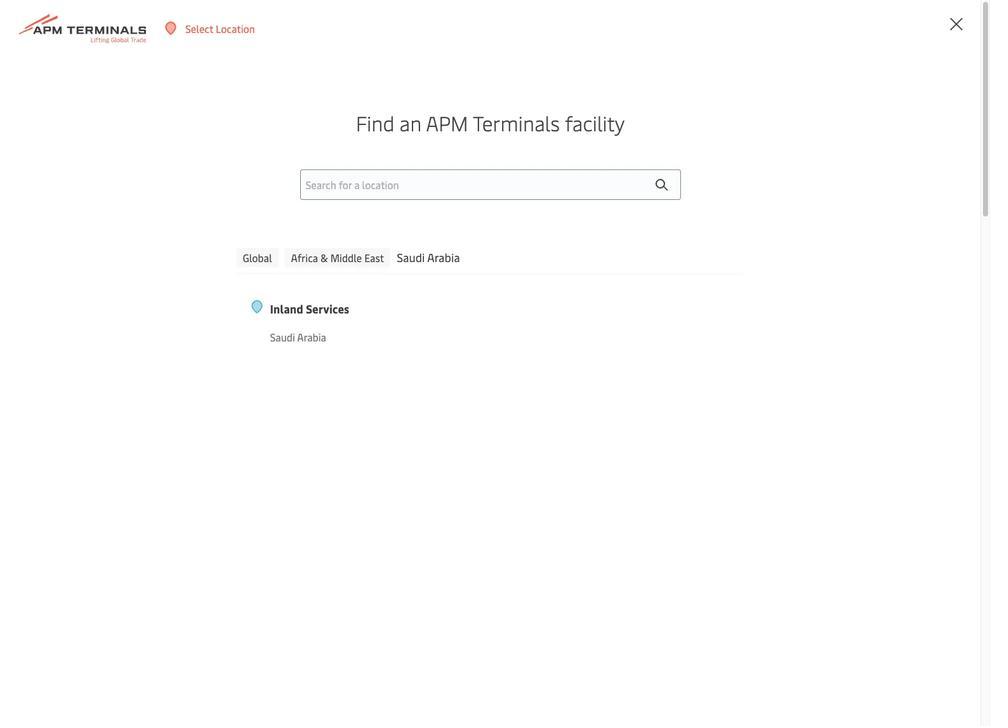 Task type: locate. For each thing, give the bounding box(es) containing it.
select location
[[185, 21, 255, 35]]

0 horizontal spatial our
[[131, 269, 146, 283]]

africa & middle east button
[[285, 248, 391, 267]]

standard up on
[[286, 249, 326, 263]]

our left 64
[[131, 269, 146, 283]]

0 horizontal spatial by
[[161, 290, 171, 304]]

1 vertical spatial arabia
[[297, 330, 326, 344]]

arabia inside saudi arabia link
[[297, 330, 326, 344]]

net
[[119, 290, 134, 304]]

responsibility.
[[346, 290, 409, 304]]

saudi arabia down inland
[[270, 330, 326, 344]]

around
[[225, 269, 257, 283]]

1 horizontal spatial by
[[175, 249, 185, 263]]

0 vertical spatial by
[[175, 249, 185, 263]]

0 vertical spatial apm
[[426, 109, 469, 136]]

1 vertical spatial saudi arabia
[[270, 330, 326, 344]]

inland services
[[270, 301, 350, 317]]

by right this
[[175, 249, 185, 263]]

journey
[[415, 269, 449, 283]]

1 vertical spatial apm
[[119, 229, 140, 243]]

2040,
[[174, 290, 200, 304]]

0 vertical spatial saudi arabia
[[397, 249, 460, 265]]

0 horizontal spatial will
[[218, 290, 234, 304]]

facility
[[565, 109, 625, 136]]

constantly
[[188, 249, 236, 263]]

arabia down "inland services"
[[297, 330, 326, 344]]

standard down on
[[291, 290, 331, 304]]

saudi
[[397, 249, 425, 265], [270, 330, 295, 344]]

arabia inside saudi arabia button
[[428, 249, 460, 265]]

we
[[452, 229, 466, 243]]

standard
[[286, 249, 326, 263], [291, 290, 331, 304]]

saudi down inland
[[270, 330, 295, 344]]

customers'
[[358, 249, 408, 263]]

by
[[175, 249, 185, 263], [161, 290, 171, 304]]

our down the best
[[341, 249, 356, 263]]

0 vertical spatial will
[[469, 229, 485, 243]]

experience
[[411, 249, 460, 263]]

1 horizontal spatial saudi
[[397, 249, 425, 265]]

0 vertical spatial arabia
[[428, 249, 460, 265]]

of up net
[[119, 269, 129, 283]]

will
[[469, 229, 485, 243], [218, 290, 234, 304]]

saudi inside button
[[397, 249, 425, 265]]

1 horizontal spatial will
[[469, 229, 485, 243]]

1 horizontal spatial apm
[[426, 109, 469, 136]]

1 vertical spatial by
[[161, 290, 171, 304]]

find
[[356, 109, 395, 136]]

each
[[474, 249, 495, 263]]

saudi for saudi arabia link
[[270, 330, 295, 344]]

1 vertical spatial of
[[119, 269, 129, 283]]

arabia up journey
[[428, 249, 460, 265]]

pathway
[[221, 229, 259, 243]]

arabia
[[428, 249, 460, 265], [297, 330, 326, 344]]

saudi down company.
[[397, 249, 425, 265]]

saudi arabia link
[[270, 329, 457, 345]]

saudi arabia for saudi arabia button at top
[[397, 249, 460, 265]]

apm
[[426, 109, 469, 136], [119, 229, 140, 243]]

decarbonisation
[[340, 269, 413, 283]]

apm right the an
[[426, 109, 469, 136]]

0 horizontal spatial apm
[[119, 229, 140, 243]]

saudi for saudi arabia button at top
[[397, 249, 425, 265]]

1 vertical spatial terminals
[[143, 229, 187, 243]]

0 vertical spatial saudi
[[397, 249, 425, 265]]

apm up achieve on the top of the page
[[119, 229, 140, 243]]

1 vertical spatial saudi
[[270, 330, 295, 344]]

1 vertical spatial standard
[[291, 290, 331, 304]]

the right be
[[287, 229, 302, 243]]

lifting standards
[[119, 154, 394, 204]]

1 horizontal spatial our
[[322, 269, 337, 283]]

global
[[243, 251, 272, 265]]

of left "responsibility."
[[334, 290, 344, 304]]

saudi arabia button
[[397, 248, 460, 267]]

64
[[149, 269, 161, 283]]

&
[[321, 251, 328, 265]]

our right on
[[322, 269, 337, 283]]

africa & middle east
[[291, 251, 384, 265]]

the
[[287, 229, 302, 243], [268, 249, 283, 263], [259, 269, 275, 283], [273, 290, 288, 304]]

select
[[185, 21, 213, 35]]

we
[[203, 290, 216, 304]]

arabia for saudi arabia link
[[297, 330, 326, 344]]

our
[[341, 249, 356, 263], [131, 269, 146, 283], [322, 269, 337, 283]]

0 horizontal spatial saudi arabia
[[270, 330, 326, 344]]

0 horizontal spatial saudi
[[270, 330, 295, 344]]

of
[[329, 249, 338, 263], [119, 269, 129, 283], [334, 290, 344, 304]]

1 horizontal spatial saudi arabia
[[397, 249, 460, 265]]

by down key
[[161, 290, 171, 304]]

0 horizontal spatial terminals
[[143, 229, 187, 243]]

saudi arabia
[[397, 249, 460, 265], [270, 330, 326, 344]]

1 horizontal spatial arabia
[[428, 249, 460, 265]]

0 horizontal spatial arabia
[[297, 330, 326, 344]]

towards
[[451, 269, 488, 283]]

terminals
[[473, 109, 560, 136], [143, 229, 187, 243]]

of right &
[[329, 249, 338, 263]]

saudi arabia for saudi arabia link
[[270, 330, 326, 344]]

also
[[236, 290, 255, 304]]

0 vertical spatial terminals
[[473, 109, 560, 136]]

find an apm terminals facility
[[356, 109, 625, 136]]

africa
[[291, 251, 318, 265]]

services
[[306, 301, 350, 317]]

saudi arabia up journey
[[397, 249, 460, 265]]



Task type: describe. For each thing, give the bounding box(es) containing it.
on
[[199, 229, 210, 243]]

1 horizontal spatial terminals
[[473, 109, 560, 136]]

lift
[[258, 290, 271, 304]]

an
[[400, 109, 422, 136]]

globe.
[[277, 269, 305, 283]]

standards
[[233, 154, 394, 204]]

achieve
[[119, 249, 153, 263]]

best
[[341, 229, 362, 243]]

Search for a location search field
[[300, 169, 681, 200]]

company.
[[406, 229, 450, 243]]

locations
[[181, 269, 222, 283]]

2 horizontal spatial our
[[341, 249, 356, 263]]

is
[[189, 229, 196, 243]]

on
[[307, 269, 319, 283]]

lifting
[[119, 154, 224, 204]]

world's
[[305, 229, 339, 243]]

a
[[213, 229, 218, 243]]

0 vertical spatial of
[[329, 249, 338, 263]]

the down be
[[268, 249, 283, 263]]

east
[[365, 251, 384, 265]]

1 vertical spatial will
[[218, 290, 234, 304]]

be
[[274, 229, 285, 243]]

the right lift on the top left of the page
[[273, 290, 288, 304]]

to
[[262, 229, 271, 243]]

apm terminals is on a pathway to be the world's best terminal company. we will achieve this by constantly lifting the standard of our customers' experience at each of our 64 key locations around the globe. on our decarbonisation journey towards net zero  by 2040, we will also lift the standard of responsibility.
[[119, 229, 495, 304]]

arabia for saudi arabia button at top
[[428, 249, 460, 265]]

this
[[155, 249, 172, 263]]

location
[[216, 21, 255, 35]]

0 vertical spatial standard
[[286, 249, 326, 263]]

terminals inside apm terminals is on a pathway to be the world's best terminal company. we will achieve this by constantly lifting the standard of our customers' experience at each of our 64 key locations around the globe. on our decarbonisation journey towards net zero  by 2040, we will also lift the standard of responsibility.
[[143, 229, 187, 243]]

at
[[462, 249, 471, 263]]

terminal
[[364, 229, 403, 243]]

apm inside apm terminals is on a pathway to be the world's best terminal company. we will achieve this by constantly lifting the standard of our customers' experience at each of our 64 key locations around the globe. on our decarbonisation journey towards net zero  by 2040, we will also lift the standard of responsibility.
[[119, 229, 140, 243]]

inland
[[270, 301, 304, 317]]

key
[[163, 269, 178, 283]]

middle
[[331, 251, 362, 265]]

the up lift on the top left of the page
[[259, 269, 275, 283]]

global button
[[237, 248, 279, 267]]

lifting
[[238, 249, 266, 263]]

2 vertical spatial of
[[334, 290, 344, 304]]



Task type: vqa. For each thing, say whether or not it's contained in the screenshot.
ID
no



